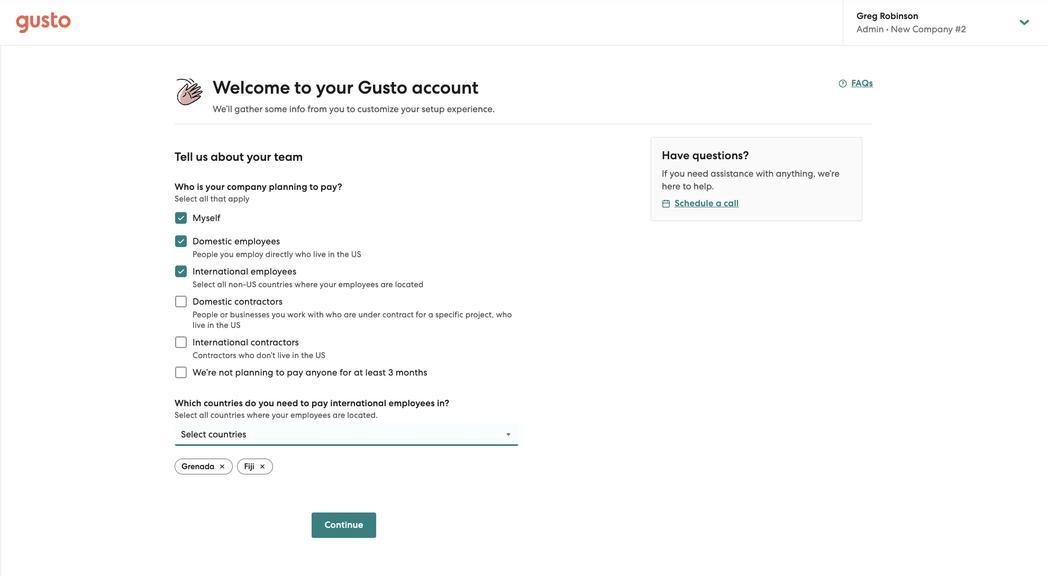 Task type: vqa. For each thing, say whether or not it's contained in the screenshot.
the Company Locations
no



Task type: locate. For each thing, give the bounding box(es) containing it.
the down or
[[216, 321, 229, 330]]

pay?
[[321, 182, 342, 193]]

domestic up or
[[193, 296, 232, 307]]

a inside schedule a call button
[[716, 198, 722, 209]]

1 horizontal spatial with
[[756, 168, 774, 179]]

employees down months at the left bottom of page
[[389, 398, 435, 409]]

1 vertical spatial countries
[[204, 398, 243, 409]]

to up info
[[295, 77, 312, 98]]

people
[[193, 250, 218, 259], [193, 310, 218, 320]]

to inside if you need assistance with anything, we're here to help.
[[683, 181, 692, 192]]

#2
[[956, 24, 967, 34]]

from
[[308, 104, 327, 114]]

account
[[412, 77, 479, 98]]

you inside welcome to your gusto account we'll gather some info from you to customize your setup experience.
[[329, 104, 345, 114]]

in
[[328, 250, 335, 259], [207, 321, 214, 330], [292, 351, 299, 361]]

planning
[[269, 182, 308, 193], [235, 367, 274, 378]]

1 vertical spatial people
[[193, 310, 218, 320]]

a inside people or businesses you work with who are under contract for a specific project, who live in the us
[[429, 310, 434, 320]]

0 horizontal spatial pay
[[287, 367, 303, 378]]

contractors up businesses on the left of page
[[234, 296, 283, 307]]

1 people from the top
[[193, 250, 218, 259]]

continue button
[[312, 513, 376, 538]]

countries
[[259, 280, 293, 290], [204, 398, 243, 409], [211, 411, 245, 420]]

are left located
[[381, 280, 393, 290]]

all inside which countries do you need to pay international employees in? select all countries where your employees are located.
[[199, 411, 209, 420]]

need right do
[[277, 398, 298, 409]]

at
[[354, 367, 363, 378]]

with inside people or businesses you work with who are under contract for a specific project, who live in the us
[[308, 310, 324, 320]]

for inside people or businesses you work with who are under contract for a specific project, who live in the us
[[416, 310, 427, 320]]

if
[[662, 168, 668, 179]]

0 horizontal spatial for
[[340, 367, 352, 378]]

1 vertical spatial are
[[344, 310, 357, 320]]

select inside who is your company planning to pay? select all that apply
[[175, 194, 197, 204]]

people you employ directly who live in the us
[[193, 250, 361, 259]]

admin
[[857, 24, 884, 34]]

people up international employees option
[[193, 250, 218, 259]]

0 vertical spatial contractors
[[234, 296, 283, 307]]

select
[[175, 194, 197, 204], [193, 280, 215, 290], [175, 411, 197, 420]]

continue
[[325, 520, 363, 531]]

are inside people or businesses you work with who are under contract for a specific project, who live in the us
[[344, 310, 357, 320]]

where
[[295, 280, 318, 290], [247, 411, 270, 420]]

you right from on the top left
[[329, 104, 345, 114]]

schedule a call
[[675, 198, 739, 209]]

which
[[175, 398, 202, 409]]

We're not planning to pay anyone for at least 3 months checkbox
[[169, 361, 193, 384]]

with right work
[[308, 310, 324, 320]]

months
[[396, 367, 428, 378]]

live inside people or businesses you work with who are under contract for a specific project, who live in the us
[[193, 321, 205, 330]]

select down which
[[175, 411, 197, 420]]

international for international contractors
[[193, 337, 249, 348]]

we're
[[818, 168, 840, 179]]

grenada link
[[175, 459, 233, 475]]

1 vertical spatial domestic
[[193, 296, 232, 307]]

1 horizontal spatial where
[[295, 280, 318, 290]]

live up select all non-us countries where your employees are located
[[313, 250, 326, 259]]

1 vertical spatial with
[[308, 310, 324, 320]]

international up contractors
[[193, 337, 249, 348]]

experience.
[[447, 104, 495, 114]]

to right 'here'
[[683, 181, 692, 192]]

employees up under
[[339, 280, 379, 290]]

apply
[[228, 194, 250, 204]]

in up the we're not planning to pay anyone for at least 3 months
[[292, 351, 299, 361]]

International employees checkbox
[[169, 260, 193, 283]]

2 horizontal spatial live
[[313, 250, 326, 259]]

some
[[265, 104, 287, 114]]

domestic down myself
[[193, 236, 232, 247]]

1 horizontal spatial need
[[688, 168, 709, 179]]

1 horizontal spatial for
[[416, 310, 427, 320]]

for left at
[[340, 367, 352, 378]]

1 horizontal spatial the
[[301, 351, 314, 361]]

1 vertical spatial for
[[340, 367, 352, 378]]

0 horizontal spatial the
[[216, 321, 229, 330]]

all left non-
[[217, 280, 227, 290]]

for right contract
[[416, 310, 427, 320]]

international
[[193, 266, 249, 277], [193, 337, 249, 348]]

domestic
[[193, 236, 232, 247], [193, 296, 232, 307]]

planning down team
[[269, 182, 308, 193]]

0 vertical spatial with
[[756, 168, 774, 179]]

where down do
[[247, 411, 270, 420]]

call
[[724, 198, 739, 209]]

planning down the contractors who don't live in the us
[[235, 367, 274, 378]]

1 horizontal spatial live
[[278, 351, 290, 361]]

1 vertical spatial a
[[429, 310, 434, 320]]

0 vertical spatial need
[[688, 168, 709, 179]]

1 vertical spatial contractors
[[251, 337, 299, 348]]

are down international
[[333, 411, 345, 420]]

all down which
[[199, 411, 209, 420]]

employ
[[236, 250, 264, 259]]

you
[[329, 104, 345, 114], [670, 168, 685, 179], [220, 250, 234, 259], [272, 310, 285, 320], [259, 398, 274, 409]]

setup
[[422, 104, 445, 114]]

0 vertical spatial domestic
[[193, 236, 232, 247]]

greg
[[857, 11, 878, 22]]

we're
[[193, 367, 217, 378]]

1 vertical spatial international
[[193, 337, 249, 348]]

countries left do
[[204, 398, 243, 409]]

with
[[756, 168, 774, 179], [308, 310, 324, 320]]

your up people or businesses you work with who are under contract for a specific project, who live in the us
[[320, 280, 337, 290]]

1 vertical spatial live
[[193, 321, 205, 330]]

2 people from the top
[[193, 310, 218, 320]]

2 vertical spatial are
[[333, 411, 345, 420]]

countries down people you employ directly who live in the us
[[259, 280, 293, 290]]

1 international from the top
[[193, 266, 249, 277]]

0 vertical spatial in
[[328, 250, 335, 259]]

faqs
[[852, 78, 874, 89]]

0 vertical spatial the
[[337, 250, 349, 259]]

all down is
[[199, 194, 209, 204]]

contractors for international contractors
[[251, 337, 299, 348]]

people left or
[[193, 310, 218, 320]]

employees down the we're not planning to pay anyone for at least 3 months
[[291, 411, 331, 420]]

your up that
[[206, 182, 225, 193]]

your down the we're not planning to pay anyone for at least 3 months
[[272, 411, 289, 420]]

the up select all non-us countries where your employees are located
[[337, 250, 349, 259]]

that
[[211, 194, 226, 204]]

0 vertical spatial are
[[381, 280, 393, 290]]

contractors
[[234, 296, 283, 307], [251, 337, 299, 348]]

your inside who is your company planning to pay? select all that apply
[[206, 182, 225, 193]]

specific
[[436, 310, 464, 320]]

0 horizontal spatial with
[[308, 310, 324, 320]]

to
[[295, 77, 312, 98], [347, 104, 355, 114], [683, 181, 692, 192], [310, 182, 319, 193], [276, 367, 285, 378], [301, 398, 309, 409]]

to left pay?
[[310, 182, 319, 193]]

2 vertical spatial all
[[199, 411, 209, 420]]

to down the contractors who don't live in the us
[[276, 367, 285, 378]]

countries down not
[[211, 411, 245, 420]]

1 vertical spatial where
[[247, 411, 270, 420]]

contractors up don't
[[251, 337, 299, 348]]

in inside people or businesses you work with who are under contract for a specific project, who live in the us
[[207, 321, 214, 330]]

us
[[351, 250, 361, 259], [246, 280, 256, 290], [231, 321, 241, 330], [316, 351, 326, 361]]

where up work
[[295, 280, 318, 290]]

1 horizontal spatial a
[[716, 198, 722, 209]]

here
[[662, 181, 681, 192]]

1 vertical spatial need
[[277, 398, 298, 409]]

pay
[[287, 367, 303, 378], [312, 398, 328, 409]]

gather
[[235, 104, 263, 114]]

in up select all non-us countries where your employees are located
[[328, 250, 335, 259]]

anything,
[[776, 168, 816, 179]]

0 horizontal spatial where
[[247, 411, 270, 420]]

customize
[[358, 104, 399, 114]]

you right if
[[670, 168, 685, 179]]

to down the we're not planning to pay anyone for at least 3 months
[[301, 398, 309, 409]]

a
[[716, 198, 722, 209], [429, 310, 434, 320]]

2 horizontal spatial in
[[328, 250, 335, 259]]

a left specific
[[429, 310, 434, 320]]

info
[[290, 104, 305, 114]]

1 horizontal spatial in
[[292, 351, 299, 361]]

all
[[199, 194, 209, 204], [217, 280, 227, 290], [199, 411, 209, 420]]

the up the we're not planning to pay anyone for at least 3 months
[[301, 351, 314, 361]]

need inside if you need assistance with anything, we're here to help.
[[688, 168, 709, 179]]

need up help.
[[688, 168, 709, 179]]

under
[[359, 310, 381, 320]]

work
[[288, 310, 306, 320]]

you down domestic employees
[[220, 250, 234, 259]]

0 vertical spatial international
[[193, 266, 249, 277]]

1 vertical spatial the
[[216, 321, 229, 330]]

1 vertical spatial planning
[[235, 367, 274, 378]]

0 vertical spatial where
[[295, 280, 318, 290]]

all inside who is your company planning to pay? select all that apply
[[199, 194, 209, 204]]

to inside which countries do you need to pay international employees in? select all countries where your employees are located.
[[301, 398, 309, 409]]

you right do
[[259, 398, 274, 409]]

2 domestic from the top
[[193, 296, 232, 307]]

0 horizontal spatial live
[[193, 321, 205, 330]]

0 vertical spatial for
[[416, 310, 427, 320]]

the inside people or businesses you work with who are under contract for a specific project, who live in the us
[[216, 321, 229, 330]]

in up contractors
[[207, 321, 214, 330]]

live right don't
[[278, 351, 290, 361]]

0 horizontal spatial need
[[277, 398, 298, 409]]

domestic for domestic employees
[[193, 236, 232, 247]]

0 vertical spatial select
[[175, 194, 197, 204]]

are
[[381, 280, 393, 290], [344, 310, 357, 320], [333, 411, 345, 420]]

2 vertical spatial live
[[278, 351, 290, 361]]

anyone
[[306, 367, 338, 378]]

employees
[[234, 236, 280, 247], [251, 266, 297, 277], [339, 280, 379, 290], [389, 398, 435, 409], [291, 411, 331, 420]]

0 vertical spatial planning
[[269, 182, 308, 193]]

0 vertical spatial all
[[199, 194, 209, 204]]

0 vertical spatial a
[[716, 198, 722, 209]]

a left the 'call'
[[716, 198, 722, 209]]

employees up employ
[[234, 236, 280, 247]]

schedule
[[675, 198, 714, 209]]

your
[[316, 77, 354, 98], [401, 104, 420, 114], [247, 150, 271, 164], [206, 182, 225, 193], [320, 280, 337, 290], [272, 411, 289, 420]]

people inside people or businesses you work with who are under contract for a specific project, who live in the us
[[193, 310, 218, 320]]

faqs button
[[839, 77, 874, 90]]

2 vertical spatial in
[[292, 351, 299, 361]]

2 international from the top
[[193, 337, 249, 348]]

to inside who is your company planning to pay? select all that apply
[[310, 182, 319, 193]]

myself
[[193, 213, 221, 223]]

international
[[331, 398, 387, 409]]

1 domestic from the top
[[193, 236, 232, 247]]

need
[[688, 168, 709, 179], [277, 398, 298, 409]]

international up non-
[[193, 266, 249, 277]]

0 horizontal spatial in
[[207, 321, 214, 330]]

select up "domestic contractors" checkbox
[[193, 280, 215, 290]]

international for international employees
[[193, 266, 249, 277]]

your up from on the top left
[[316, 77, 354, 98]]

•
[[887, 24, 889, 34]]

live up international contractors option
[[193, 321, 205, 330]]

1 vertical spatial pay
[[312, 398, 328, 409]]

pay inside which countries do you need to pay international employees in? select all countries where your employees are located.
[[312, 398, 328, 409]]

who
[[295, 250, 311, 259], [326, 310, 342, 320], [496, 310, 512, 320], [239, 351, 255, 361]]

2 horizontal spatial the
[[337, 250, 349, 259]]

pay left anyone
[[287, 367, 303, 378]]

you left work
[[272, 310, 285, 320]]

2 vertical spatial select
[[175, 411, 197, 420]]

for
[[416, 310, 427, 320], [340, 367, 352, 378]]

with left anything,
[[756, 168, 774, 179]]

are left under
[[344, 310, 357, 320]]

your left team
[[247, 150, 271, 164]]

select down who
[[175, 194, 197, 204]]

1 horizontal spatial pay
[[312, 398, 328, 409]]

who is your company planning to pay? select all that apply
[[175, 182, 342, 204]]

1 vertical spatial in
[[207, 321, 214, 330]]

who right "project,"
[[496, 310, 512, 320]]

0 horizontal spatial a
[[429, 310, 434, 320]]

home image
[[16, 12, 71, 33]]

who left under
[[326, 310, 342, 320]]

pay down anyone
[[312, 398, 328, 409]]

tell
[[175, 150, 193, 164]]

contractors
[[193, 351, 237, 361]]

0 vertical spatial people
[[193, 250, 218, 259]]



Task type: describe. For each thing, give the bounding box(es) containing it.
company
[[913, 24, 954, 34]]

contract
[[383, 310, 414, 320]]

your inside which countries do you need to pay international employees in? select all countries where your employees are located.
[[272, 411, 289, 420]]

people or businesses you work with who are under contract for a specific project, who live in the us
[[193, 310, 512, 330]]

Domestic contractors checkbox
[[169, 290, 193, 313]]

if you need assistance with anything, we're here to help.
[[662, 168, 840, 192]]

new
[[891, 24, 911, 34]]

businesses
[[230, 310, 270, 320]]

schedule a call button
[[662, 197, 739, 210]]

or
[[220, 310, 228, 320]]

your left setup at left
[[401, 104, 420, 114]]

have questions?
[[662, 149, 749, 163]]

not
[[219, 367, 233, 378]]

non-
[[229, 280, 246, 290]]

1 vertical spatial all
[[217, 280, 227, 290]]

people for domestic contractors
[[193, 310, 218, 320]]

where inside which countries do you need to pay international employees in? select all countries where your employees are located.
[[247, 411, 270, 420]]

welcome to your gusto account we'll gather some info from you to customize your setup experience.
[[213, 77, 495, 114]]

Myself checkbox
[[169, 206, 193, 230]]

Domestic employees checkbox
[[169, 230, 193, 253]]

team
[[274, 150, 303, 164]]

0 vertical spatial live
[[313, 250, 326, 259]]

assistance
[[711, 168, 754, 179]]

robinson
[[880, 11, 919, 22]]

about
[[211, 150, 244, 164]]

1 vertical spatial select
[[193, 280, 215, 290]]

who
[[175, 182, 195, 193]]

to left customize
[[347, 104, 355, 114]]

located.
[[347, 411, 378, 420]]

domestic contractors
[[193, 296, 283, 307]]

2 vertical spatial the
[[301, 351, 314, 361]]

least
[[366, 367, 386, 378]]

welcome
[[213, 77, 290, 98]]

greg robinson admin • new company #2
[[857, 11, 967, 34]]

people for domestic employees
[[193, 250, 218, 259]]

we're not planning to pay anyone for at least 3 months
[[193, 367, 428, 378]]

grenada
[[182, 462, 215, 472]]

fiji link
[[237, 459, 273, 475]]

2 vertical spatial countries
[[211, 411, 245, 420]]

who right the directly
[[295, 250, 311, 259]]

do
[[245, 398, 256, 409]]

select inside which countries do you need to pay international employees in? select all countries where your employees are located.
[[175, 411, 197, 420]]

don't
[[257, 351, 276, 361]]

have
[[662, 149, 690, 163]]

in?
[[437, 398, 450, 409]]

you inside which countries do you need to pay international employees in? select all countries where your employees are located.
[[259, 398, 274, 409]]

with inside if you need assistance with anything, we're here to help.
[[756, 168, 774, 179]]

0 vertical spatial pay
[[287, 367, 303, 378]]

International contractors checkbox
[[169, 331, 193, 354]]

international contractors
[[193, 337, 299, 348]]

located
[[395, 280, 424, 290]]

who down international contractors
[[239, 351, 255, 361]]

planning inside who is your company planning to pay? select all that apply
[[269, 182, 308, 193]]

us
[[196, 150, 208, 164]]

directly
[[266, 250, 293, 259]]

select all non-us countries where your employees are located
[[193, 280, 424, 290]]

you inside if you need assistance with anything, we're here to help.
[[670, 168, 685, 179]]

questions?
[[693, 149, 749, 163]]

company
[[227, 182, 267, 193]]

international employees
[[193, 266, 297, 277]]

contractors who don't live in the us
[[193, 351, 326, 361]]

employees down people you employ directly who live in the us
[[251, 266, 297, 277]]

0 vertical spatial countries
[[259, 280, 293, 290]]

which countries do you need to pay international employees in? select all countries where your employees are located.
[[175, 398, 450, 420]]

is
[[197, 182, 203, 193]]

gusto
[[358, 77, 408, 98]]

domestic for domestic contractors
[[193, 296, 232, 307]]

us inside people or businesses you work with who are under contract for a specific project, who live in the us
[[231, 321, 241, 330]]

tell us about your team
[[175, 150, 303, 164]]

we'll
[[213, 104, 232, 114]]

are inside which countries do you need to pay international employees in? select all countries where your employees are located.
[[333, 411, 345, 420]]

contractors for domestic contractors
[[234, 296, 283, 307]]

help.
[[694, 181, 714, 192]]

you inside people or businesses you work with who are under contract for a specific project, who live in the us
[[272, 310, 285, 320]]

need inside which countries do you need to pay international employees in? select all countries where your employees are located.
[[277, 398, 298, 409]]

fiji
[[244, 462, 254, 472]]

project,
[[466, 310, 494, 320]]

domestic employees
[[193, 236, 280, 247]]

3
[[388, 367, 394, 378]]



